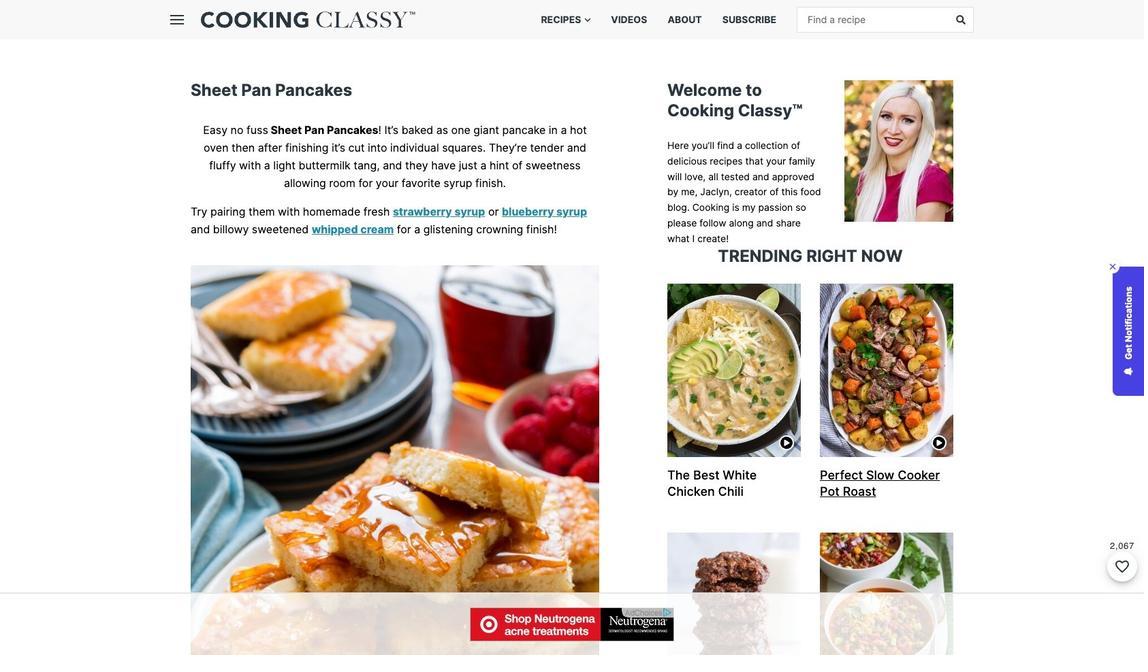 Task type: describe. For each thing, give the bounding box(es) containing it.
jaclyn bell image
[[845, 80, 954, 222]]

cooking classy image
[[201, 12, 415, 28]]

Find a recipe text field
[[798, 7, 947, 32]]

no bake cookies image
[[667, 533, 801, 656]]

slow cooker pot roast with potatoes and carrots on a white oval serving platter set over marble. image
[[820, 284, 954, 458]]



Task type: vqa. For each thing, say whether or not it's contained in the screenshot.
'Advertisement' element
yes



Task type: locate. For each thing, give the bounding box(es) containing it.
whi image
[[667, 284, 801, 458]]

advertisement element
[[470, 608, 674, 642]]

two servings of taco soup in white bowls over a white platter. image
[[820, 533, 954, 656]]

stack of sheet pan pancakes with butter and syrup. image
[[191, 266, 599, 656]]



